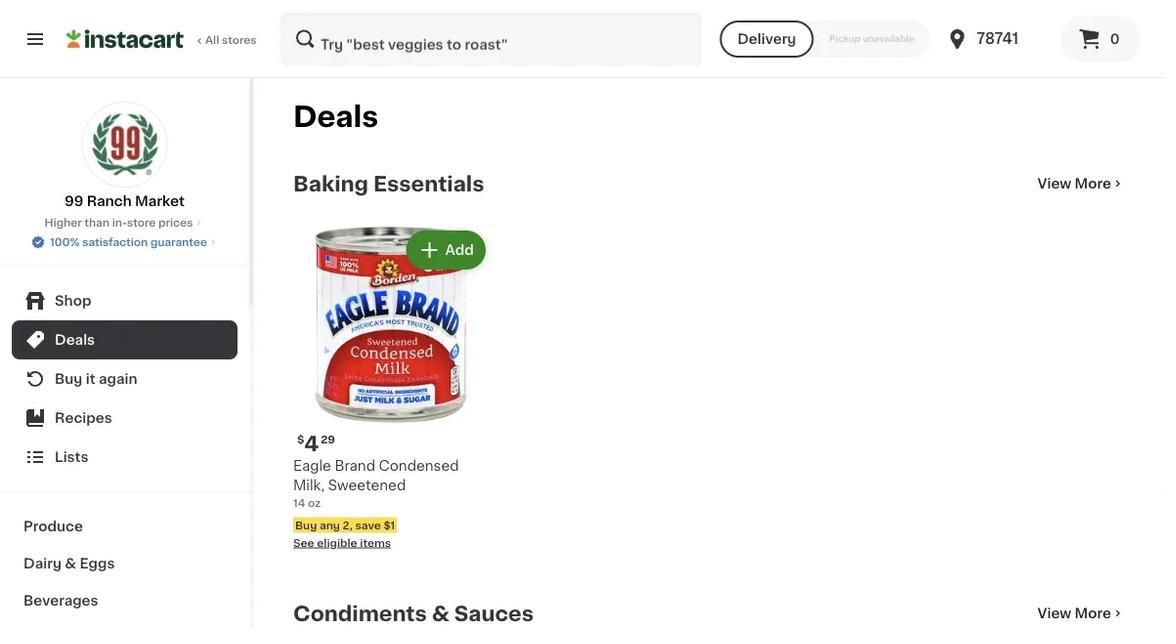 Task type: describe. For each thing, give the bounding box(es) containing it.
eagle brand condensed milk, sweetened 14 oz
[[293, 459, 459, 509]]

higher
[[45, 217, 82, 228]]

all
[[205, 35, 219, 45]]

14
[[293, 498, 305, 509]]

items
[[360, 537, 391, 548]]

more for baking essentials
[[1075, 177, 1111, 191]]

add button
[[408, 233, 484, 268]]

store
[[127, 217, 156, 228]]

instacart logo image
[[66, 27, 184, 51]]

view for baking essentials
[[1038, 177, 1072, 191]]

all stores link
[[66, 12, 258, 66]]

see
[[293, 537, 314, 548]]

add
[[445, 243, 474, 257]]

99
[[65, 195, 83, 208]]

again
[[99, 372, 137, 386]]

$ 4 29
[[297, 433, 335, 454]]

0 button
[[1061, 16, 1141, 63]]

100% satisfaction guarantee button
[[30, 231, 219, 250]]

condiments
[[293, 604, 427, 624]]

all stores
[[205, 35, 257, 45]]

1 horizontal spatial deals
[[293, 103, 379, 131]]

buy it again link
[[12, 360, 238, 399]]

$
[[297, 434, 304, 445]]

essentials
[[373, 174, 484, 194]]

brand
[[335, 459, 375, 473]]

delivery button
[[720, 21, 814, 58]]

more for condiments & sauces
[[1075, 607, 1111, 621]]

78741 button
[[946, 12, 1063, 66]]

guarantee
[[150, 237, 207, 248]]

deals link
[[12, 321, 238, 360]]

satisfaction
[[82, 237, 148, 248]]

view for condiments & sauces
[[1038, 607, 1072, 621]]

eligible
[[317, 537, 357, 548]]

ranch
[[87, 195, 132, 208]]

milk,
[[293, 479, 325, 492]]

oz
[[308, 498, 321, 509]]

dairy & eggs
[[23, 557, 115, 571]]

in-
[[112, 217, 127, 228]]

save
[[355, 520, 381, 531]]

produce link
[[12, 508, 238, 545]]

lists link
[[12, 438, 238, 477]]

view more link for baking essentials
[[1038, 174, 1125, 194]]

shop link
[[12, 282, 238, 321]]

shop
[[55, 294, 91, 308]]

recipes link
[[12, 399, 238, 438]]

service type group
[[720, 21, 930, 58]]



Task type: vqa. For each thing, say whether or not it's contained in the screenshot.
milk
no



Task type: locate. For each thing, give the bounding box(es) containing it.
29
[[321, 434, 335, 445]]

& left sauces
[[432, 604, 449, 624]]

0 vertical spatial view more
[[1038, 177, 1111, 191]]

2 more from the top
[[1075, 607, 1111, 621]]

&
[[65, 557, 76, 571], [432, 604, 449, 624]]

baking
[[293, 174, 369, 194]]

99 ranch market
[[65, 195, 185, 208]]

sauces
[[454, 604, 534, 624]]

it
[[86, 372, 95, 386]]

product group
[[293, 227, 489, 551]]

99 ranch market link
[[65, 102, 185, 211]]

condiments & sauces link
[[293, 602, 534, 626]]

any
[[320, 520, 340, 531]]

1 vertical spatial view more link
[[1038, 604, 1125, 624]]

sweetened
[[328, 479, 406, 492]]

1 view more from the top
[[1038, 177, 1111, 191]]

buy
[[55, 372, 82, 386], [295, 520, 317, 531]]

view more link
[[1038, 174, 1125, 194], [1038, 604, 1125, 624]]

0 vertical spatial more
[[1075, 177, 1111, 191]]

deals up baking
[[293, 103, 379, 131]]

1 vertical spatial buy
[[295, 520, 317, 531]]

1 view more link from the top
[[1038, 174, 1125, 194]]

$1
[[384, 520, 395, 531]]

1 vertical spatial &
[[432, 604, 449, 624]]

lists
[[55, 451, 88, 464]]

more
[[1075, 177, 1111, 191], [1075, 607, 1111, 621]]

produce
[[23, 520, 83, 534]]

market
[[135, 195, 185, 208]]

& left eggs on the left bottom
[[65, 557, 76, 571]]

2,
[[343, 520, 353, 531]]

0 horizontal spatial deals
[[55, 333, 95, 347]]

0 vertical spatial buy
[[55, 372, 82, 386]]

higher than in-store prices
[[45, 217, 193, 228]]

0 vertical spatial deals
[[293, 103, 379, 131]]

view more link for condiments & sauces
[[1038, 604, 1125, 624]]

delivery
[[738, 32, 796, 46]]

deals down shop
[[55, 333, 95, 347]]

0 horizontal spatial &
[[65, 557, 76, 571]]

2 view from the top
[[1038, 607, 1072, 621]]

1 vertical spatial deals
[[55, 333, 95, 347]]

prices
[[158, 217, 193, 228]]

beverages link
[[12, 583, 238, 620]]

1 horizontal spatial buy
[[295, 520, 317, 531]]

buy inside buy any 2, save $1 see eligible items
[[295, 520, 317, 531]]

1 vertical spatial more
[[1075, 607, 1111, 621]]

78741
[[977, 32, 1019, 46]]

recipes
[[55, 412, 112, 425]]

than
[[84, 217, 110, 228]]

& for sauces
[[432, 604, 449, 624]]

buy any 2, save $1 see eligible items
[[293, 520, 395, 548]]

condensed
[[379, 459, 459, 473]]

view
[[1038, 177, 1072, 191], [1038, 607, 1072, 621]]

higher than in-store prices link
[[45, 215, 205, 231]]

2 view more link from the top
[[1038, 604, 1125, 624]]

None search field
[[280, 12, 702, 66]]

1 view from the top
[[1038, 177, 1072, 191]]

baking essentials
[[293, 174, 484, 194]]

0 vertical spatial view more link
[[1038, 174, 1125, 194]]

buy up see
[[295, 520, 317, 531]]

1 vertical spatial view more
[[1038, 607, 1111, 621]]

view more
[[1038, 177, 1111, 191], [1038, 607, 1111, 621]]

Search field
[[282, 14, 700, 65]]

2 view more from the top
[[1038, 607, 1111, 621]]

99 ranch market logo image
[[82, 102, 168, 188]]

dairy & eggs link
[[12, 545, 238, 583]]

& for eggs
[[65, 557, 76, 571]]

0
[[1110, 32, 1120, 46]]

eagle
[[293, 459, 331, 473]]

1 more from the top
[[1075, 177, 1111, 191]]

4
[[304, 433, 319, 454]]

stores
[[222, 35, 257, 45]]

condiments & sauces
[[293, 604, 534, 624]]

buy left it
[[55, 372, 82, 386]]

deals
[[293, 103, 379, 131], [55, 333, 95, 347]]

buy for buy it again
[[55, 372, 82, 386]]

view more for baking essentials
[[1038, 177, 1111, 191]]

item carousel region
[[266, 219, 1125, 571]]

100% satisfaction guarantee
[[50, 237, 207, 248]]

1 vertical spatial view
[[1038, 607, 1072, 621]]

0 vertical spatial view
[[1038, 177, 1072, 191]]

1 horizontal spatial &
[[432, 604, 449, 624]]

0 horizontal spatial buy
[[55, 372, 82, 386]]

100%
[[50, 237, 80, 248]]

view more for condiments & sauces
[[1038, 607, 1111, 621]]

eggs
[[80, 557, 115, 571]]

buy it again
[[55, 372, 137, 386]]

beverages
[[23, 594, 98, 608]]

0 vertical spatial &
[[65, 557, 76, 571]]

baking essentials link
[[293, 172, 484, 196]]

dairy
[[23, 557, 61, 571]]

buy for buy any 2, save $1 see eligible items
[[295, 520, 317, 531]]



